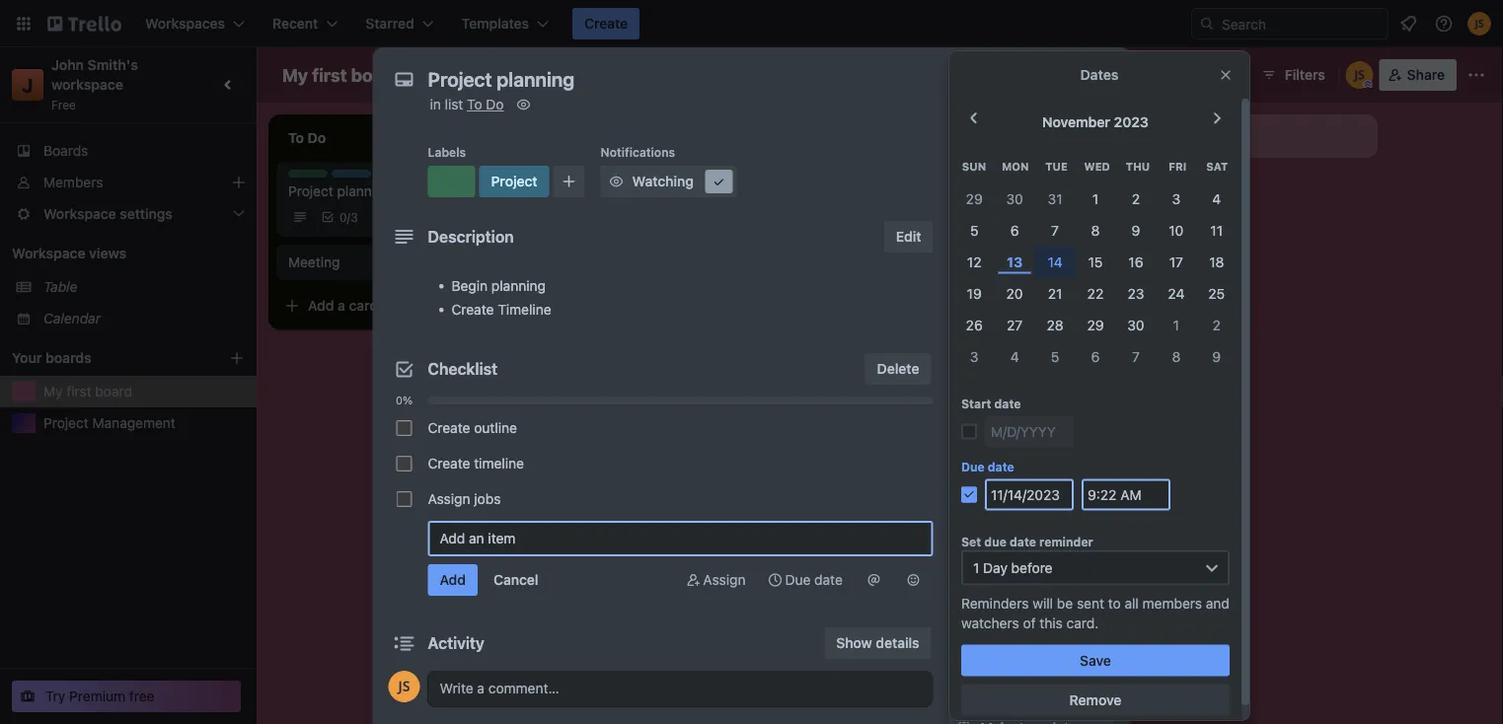 Task type: describe. For each thing, give the bounding box(es) containing it.
due
[[985, 536, 1007, 549]]

0 vertical spatial card
[[991, 137, 1017, 151]]

date up the add power-ups
[[988, 460, 1015, 474]]

reminders will be sent to all members and watchers of this card.
[[962, 595, 1230, 631]]

board inside my first board "text field"
[[351, 64, 401, 85]]

0%
[[396, 395, 413, 407]]

table
[[43, 279, 77, 295]]

24
[[1169, 285, 1185, 302]]

1 horizontal spatial 4
[[1213, 190, 1222, 207]]

create for create outline
[[428, 420, 471, 436]]

of
[[1024, 615, 1036, 631]]

date up before
[[1010, 536, 1037, 549]]

add inside button
[[981, 562, 1007, 579]]

smith's
[[88, 57, 138, 73]]

project for project planning
[[288, 183, 334, 199]]

1 day before
[[974, 560, 1053, 576]]

0 vertical spatial due date
[[962, 460, 1015, 474]]

sm image for assign 'link'
[[684, 571, 704, 591]]

10
[[1170, 222, 1184, 238]]

0 horizontal spatial list
[[445, 96, 463, 113]]

workspace visible image
[[458, 67, 474, 83]]

color: green, title: none image
[[288, 170, 328, 178]]

in list to do
[[430, 96, 504, 113]]

1 vertical spatial john smith (johnsmith38824343) image
[[1347, 61, 1374, 89]]

john
[[51, 57, 84, 73]]

tue
[[1046, 161, 1068, 174]]

1 horizontal spatial 9 button
[[1197, 341, 1238, 373]]

to
[[467, 96, 483, 113]]

0 vertical spatial 30 button
[[995, 183, 1036, 215]]

0 horizontal spatial add a card button
[[277, 290, 498, 322]]

star or unstar board image
[[423, 67, 439, 83]]

move
[[981, 641, 1016, 658]]

1 vertical spatial 8 button
[[1157, 341, 1197, 373]]

1 horizontal spatial 29 button
[[1076, 309, 1116, 341]]

planning for begin planning create timeline
[[492, 278, 546, 294]]

project for the leftmost color: sky, title: "project" element
[[332, 171, 373, 185]]

move link
[[949, 634, 1115, 666]]

calendar link
[[43, 309, 245, 329]]

8 for 8 button to the left
[[1092, 222, 1100, 238]]

dates inside button
[[981, 284, 1019, 300]]

assign jobs checkbox for create timeline
[[396, 456, 412, 472]]

add power-ups link
[[949, 474, 1115, 506]]

fri
[[1170, 161, 1187, 174]]

20 button
[[995, 278, 1036, 309]]

date right start
[[995, 397, 1022, 411]]

sm image up show details
[[865, 571, 884, 591]]

free
[[51, 98, 76, 112]]

29 for top 29 button
[[966, 190, 983, 207]]

sm image right do in the top of the page
[[514, 95, 534, 115]]

open information menu image
[[1435, 14, 1455, 34]]

28 button
[[1036, 309, 1076, 341]]

0 vertical spatial 5
[[971, 222, 979, 238]]

remove button
[[962, 685, 1230, 716]]

1 horizontal spatial 30 button
[[1116, 309, 1157, 341]]

25 button
[[1197, 278, 1238, 309]]

1 horizontal spatial 3 button
[[1157, 183, 1197, 215]]

0 horizontal spatial 8 button
[[1076, 215, 1116, 246]]

13
[[1007, 254, 1023, 270]]

0 vertical spatial 9 button
[[1116, 215, 1157, 246]]

27
[[1007, 317, 1023, 333]]

views
[[89, 245, 126, 262]]

2023
[[1115, 114, 1149, 130]]

15 button
[[1076, 246, 1116, 278]]

my inside my first board "text field"
[[282, 64, 308, 85]]

0 horizontal spatial 5 button
[[955, 215, 995, 246]]

delete
[[878, 361, 920, 377]]

activity
[[428, 634, 485, 653]]

1 horizontal spatial power-
[[1011, 481, 1057, 498]]

1 horizontal spatial ups
[[1057, 481, 1083, 498]]

1 vertical spatial create from template… image
[[506, 298, 521, 314]]

assign link
[[676, 565, 754, 596]]

sm image down notifications at left
[[607, 172, 627, 192]]

labels link
[[949, 198, 1115, 229]]

12
[[968, 254, 982, 270]]

0 horizontal spatial first
[[66, 384, 91, 400]]

1 vertical spatial labels
[[981, 205, 1024, 221]]

0 vertical spatial add a card button
[[557, 172, 778, 203]]

1 horizontal spatial due
[[962, 460, 985, 474]]

create inside begin planning create timeline
[[452, 302, 494, 318]]

delete link
[[866, 354, 932, 385]]

edit button
[[885, 221, 934, 253]]

0 horizontal spatial my first board
[[43, 384, 132, 400]]

a for the left add a card "button"
[[338, 298, 346, 314]]

meeting link
[[288, 253, 517, 273]]

sm image for the copy link
[[955, 679, 975, 699]]

primary element
[[0, 0, 1504, 47]]

0 horizontal spatial 1 button
[[1076, 183, 1116, 215]]

sun
[[963, 161, 987, 174]]

0 vertical spatial labels
[[428, 145, 466, 159]]

0 horizontal spatial 2 button
[[1116, 183, 1157, 215]]

another
[[1175, 128, 1226, 144]]

to do link
[[467, 96, 504, 113]]

boards
[[45, 350, 91, 366]]

Search field
[[1216, 9, 1388, 39]]

1 vertical spatial 1
[[1174, 317, 1180, 333]]

1 vertical spatial 4 button
[[995, 341, 1036, 373]]

sm image down the copy link
[[955, 719, 975, 725]]

my inside my first board link
[[43, 384, 63, 400]]

21 button
[[1036, 278, 1076, 309]]

due date inside due date 'link'
[[786, 572, 843, 589]]

november 2023
[[1043, 114, 1149, 130]]

13 button
[[995, 246, 1036, 278]]

description
[[428, 228, 514, 246]]

1 horizontal spatial 6 button
[[1076, 341, 1116, 373]]

0 vertical spatial create from template… image
[[1067, 180, 1082, 196]]

6 for 6 button to the right
[[1092, 348, 1100, 365]]

sm image inside cover "link"
[[955, 361, 975, 381]]

add inside "button"
[[1146, 128, 1172, 144]]

search image
[[1200, 16, 1216, 32]]

november
[[1043, 114, 1111, 130]]

try premium free
[[45, 689, 155, 705]]

assign jobs
[[428, 491, 501, 508]]

attachment button
[[949, 316, 1115, 348]]

create outline
[[428, 420, 517, 436]]

1 vertical spatial 2 button
[[1197, 309, 1238, 341]]

add another list
[[1146, 128, 1249, 144]]

24 button
[[1157, 278, 1197, 309]]

checklist link
[[949, 237, 1115, 269]]

reminders
[[962, 595, 1030, 612]]

1 horizontal spatial color: sky, title: "project" element
[[479, 166, 550, 198]]

27 button
[[995, 309, 1036, 341]]

will
[[1033, 595, 1054, 612]]

8 for bottom 8 button
[[1173, 348, 1181, 365]]

0 vertical spatial power-
[[949, 453, 991, 467]]

reminder
[[1040, 536, 1094, 549]]

29 for 29 button to the right
[[1088, 317, 1105, 333]]

1 vertical spatial 3 button
[[955, 341, 995, 373]]

add a card for the left add a card "button"
[[308, 298, 378, 314]]

custom fields
[[981, 402, 1074, 419]]

0 horizontal spatial members link
[[0, 167, 257, 198]]

1 vertical spatial 3
[[351, 210, 358, 224]]

assign jobs checkbox for assign jobs
[[396, 492, 412, 508]]

try
[[45, 689, 66, 705]]

17
[[1170, 254, 1184, 270]]

edit
[[897, 229, 922, 245]]

1 horizontal spatial 5
[[1052, 348, 1060, 365]]

project for the right color: sky, title: "project" element
[[491, 173, 538, 190]]

customize views image
[[580, 65, 600, 85]]

2 for the left 2 button
[[1132, 190, 1141, 207]]

0 horizontal spatial ups
[[991, 453, 1014, 467]]

watching
[[633, 173, 694, 190]]

add up sun
[[949, 137, 973, 151]]

start date
[[962, 397, 1022, 411]]

6 for 6 button to the left
[[1011, 222, 1020, 238]]

members for leftmost members link
[[43, 174, 103, 191]]

assign jobs checkbox for create outline
[[396, 421, 412, 436]]

watchers
[[962, 615, 1020, 631]]

power-ups
[[949, 453, 1014, 467]]

workspace
[[51, 77, 123, 93]]

save
[[1080, 653, 1112, 669]]

planning for project planning
[[337, 183, 392, 199]]

set
[[962, 536, 982, 549]]

wed
[[1085, 161, 1111, 174]]

1 horizontal spatial 7 button
[[1116, 341, 1157, 373]]

before
[[1012, 560, 1053, 576]]

custom fields button
[[949, 401, 1115, 421]]

14 button
[[1036, 246, 1076, 278]]

project management link
[[43, 414, 245, 434]]

next month image
[[1206, 107, 1230, 130]]

21
[[1048, 285, 1063, 302]]

jobs
[[474, 491, 501, 508]]

attachment
[[981, 323, 1057, 340]]

0 vertical spatial 1
[[1093, 190, 1099, 207]]

members for right members link
[[981, 165, 1042, 182]]

due inside 'link'
[[786, 572, 811, 589]]

23 button
[[1116, 278, 1157, 309]]

22 button
[[1076, 278, 1116, 309]]

assign for assign jobs
[[428, 491, 471, 508]]

1 horizontal spatial 3
[[971, 348, 979, 365]]

free
[[129, 689, 155, 705]]

show
[[837, 635, 873, 652]]

22
[[1088, 285, 1104, 302]]



Task type: locate. For each thing, give the bounding box(es) containing it.
be
[[1057, 595, 1074, 612]]

and
[[1207, 595, 1230, 612]]

create button
[[573, 8, 640, 40]]

project down color: green, title: none icon
[[288, 183, 334, 199]]

cover
[[981, 363, 1019, 379]]

color: sky, title: "project" element right color: green, title: none image
[[479, 166, 550, 198]]

31
[[1048, 190, 1063, 207]]

board left the star or unstar board image
[[351, 64, 401, 85]]

due
[[962, 460, 985, 474], [786, 572, 811, 589]]

sm image up 19 at the right top
[[955, 243, 975, 263]]

0 horizontal spatial due date
[[786, 572, 843, 589]]

29 button
[[955, 183, 995, 215], [1076, 309, 1116, 341]]

create timeline
[[428, 456, 524, 472]]

share button
[[1380, 59, 1458, 91]]

26
[[966, 317, 983, 333]]

0 vertical spatial john smith (johnsmith38824343) image
[[1468, 12, 1492, 36]]

6 down 22 button
[[1092, 348, 1100, 365]]

1 down wed
[[1093, 190, 1099, 207]]

sm image
[[955, 203, 975, 223], [955, 243, 975, 263], [684, 571, 704, 591], [766, 571, 786, 591], [865, 571, 884, 591], [904, 571, 924, 591], [955, 679, 975, 699]]

automation image
[[1220, 59, 1248, 87]]

card
[[991, 137, 1017, 151], [630, 179, 659, 196], [349, 298, 378, 314]]

sm image inside due date 'link'
[[766, 571, 786, 591]]

29 button down 22
[[1076, 309, 1116, 341]]

2 down the 25 "button"
[[1213, 317, 1221, 333]]

sm image right watching at the top left
[[710, 172, 729, 192]]

0 vertical spatial checklist
[[981, 244, 1042, 261]]

sm image inside assign 'link'
[[684, 571, 704, 591]]

29 down sun
[[966, 190, 983, 207]]

M/D/YYYY text field
[[986, 479, 1074, 511]]

labels
[[428, 145, 466, 159], [981, 205, 1024, 221]]

cancel
[[494, 572, 539, 589]]

your boards with 2 items element
[[12, 347, 199, 370]]

checklist group
[[389, 411, 934, 517]]

first
[[312, 64, 347, 85], [66, 384, 91, 400]]

1 vertical spatial a
[[338, 298, 346, 314]]

create for create
[[585, 15, 628, 32]]

1 vertical spatial ups
[[1057, 481, 1083, 498]]

add a card for the top add a card "button"
[[589, 179, 659, 196]]

list inside "button"
[[1229, 128, 1249, 144]]

1 vertical spatial card
[[630, 179, 659, 196]]

dates
[[1081, 67, 1119, 83], [981, 284, 1019, 300]]

0 vertical spatial first
[[312, 64, 347, 85]]

1 horizontal spatial 2 button
[[1197, 309, 1238, 341]]

notifications
[[601, 145, 676, 159]]

create inside button
[[585, 15, 628, 32]]

Add an item text field
[[428, 521, 934, 557]]

1 vertical spatial add a card
[[308, 298, 378, 314]]

0 vertical spatial assign jobs checkbox
[[396, 421, 412, 436]]

0 vertical spatial 1 button
[[1076, 183, 1116, 215]]

my
[[282, 64, 308, 85], [43, 384, 63, 400]]

2 for the bottommost 2 button
[[1213, 317, 1221, 333]]

my first board left the star or unstar board image
[[282, 64, 401, 85]]

filters
[[1286, 67, 1326, 83]]

0 vertical spatial a
[[618, 179, 626, 196]]

sm image inside the copy link
[[955, 679, 975, 699]]

0 horizontal spatial 4
[[1011, 348, 1020, 365]]

color: sky, title: "project" element
[[479, 166, 550, 198], [332, 170, 373, 185]]

checklist inside "checklist" link
[[981, 244, 1042, 261]]

7 down 31 button
[[1052, 222, 1060, 238]]

sm image up start
[[955, 361, 975, 381]]

0 horizontal spatial 29 button
[[955, 183, 995, 215]]

sm image up the details at the right bottom of the page
[[904, 571, 924, 591]]

add down due
[[981, 562, 1007, 579]]

0 vertical spatial 2 button
[[1116, 183, 1157, 215]]

sm image for due date 'link'
[[766, 571, 786, 591]]

0 horizontal spatial assign
[[428, 491, 471, 508]]

0 vertical spatial 8 button
[[1076, 215, 1116, 246]]

30 down mon
[[1007, 190, 1024, 207]]

4 button
[[1197, 183, 1238, 215], [995, 341, 1036, 373]]

1 horizontal spatial 8
[[1173, 348, 1181, 365]]

1 left day at the right bottom of page
[[974, 560, 980, 576]]

copy
[[981, 681, 1015, 697]]

0 horizontal spatial 30
[[1007, 190, 1024, 207]]

card for the left add a card "button"
[[349, 298, 378, 314]]

1 horizontal spatial 1
[[1093, 190, 1099, 207]]

project down boards
[[43, 415, 89, 432]]

details
[[876, 635, 920, 652]]

7 for 7 button to the top
[[1052, 222, 1060, 238]]

1 horizontal spatial 4 button
[[1197, 183, 1238, 215]]

list right another
[[1229, 128, 1249, 144]]

Assign jobs checkbox
[[396, 421, 412, 436], [396, 456, 412, 472], [396, 492, 412, 508]]

to left all
[[1109, 595, 1121, 612]]

6 up '13'
[[1011, 222, 1020, 238]]

4 down the attachment
[[1011, 348, 1020, 365]]

0 vertical spatial dates
[[1081, 67, 1119, 83]]

1 horizontal spatial add a card button
[[557, 172, 778, 203]]

0 horizontal spatial color: sky, title: "project" element
[[332, 170, 373, 185]]

/
[[347, 210, 351, 224]]

0 vertical spatial 6 button
[[995, 215, 1036, 246]]

labels down mon
[[981, 205, 1024, 221]]

a down notifications at left
[[618, 179, 626, 196]]

color: green, title: none image
[[428, 166, 475, 198]]

sm image inside "checklist" link
[[955, 243, 975, 263]]

power- up "set due date reminder"
[[1011, 481, 1057, 498]]

4 button up 11
[[1197, 183, 1238, 215]]

ups up reminder
[[1057, 481, 1083, 498]]

sm image down add an item 'text field'
[[684, 571, 704, 591]]

all
[[1125, 595, 1139, 612]]

add a card down meeting
[[308, 298, 378, 314]]

create down begin
[[452, 302, 494, 318]]

add board image
[[229, 351, 245, 366]]

1 vertical spatial 9 button
[[1197, 341, 1238, 373]]

add down notifications at left
[[589, 179, 615, 196]]

3 left cover
[[971, 348, 979, 365]]

Add time text field
[[1082, 479, 1171, 511]]

create from template… image down description
[[506, 298, 521, 314]]

12 button
[[955, 246, 995, 278]]

2 horizontal spatial card
[[991, 137, 1017, 151]]

1 vertical spatial add a card button
[[277, 290, 498, 322]]

1 down 24 button
[[1174, 317, 1180, 333]]

assign down add an item 'text field'
[[704, 572, 746, 589]]

1 horizontal spatial john smith (johnsmith38824343) image
[[1468, 12, 1492, 36]]

0 horizontal spatial dates
[[981, 284, 1019, 300]]

1 horizontal spatial my
[[282, 64, 308, 85]]

1 horizontal spatial planning
[[492, 278, 546, 294]]

0 horizontal spatial create from template… image
[[506, 298, 521, 314]]

add button button
[[949, 555, 1115, 587]]

None submit
[[428, 565, 478, 596]]

0 vertical spatial 8
[[1092, 222, 1100, 238]]

1 horizontal spatial members link
[[949, 158, 1115, 190]]

calendar
[[43, 311, 101, 327]]

assign left jobs
[[428, 491, 471, 508]]

1 button
[[1076, 183, 1116, 215], [1157, 309, 1197, 341]]

sat
[[1207, 161, 1229, 174]]

sm image for "checklist" link
[[955, 243, 975, 263]]

9 button
[[1116, 215, 1157, 246], [1197, 341, 1238, 373]]

management
[[92, 415, 176, 432]]

due up the add power-ups
[[962, 460, 985, 474]]

1 vertical spatial 8
[[1173, 348, 1181, 365]]

assign
[[428, 491, 471, 508], [704, 572, 746, 589]]

0 vertical spatial 29 button
[[955, 183, 995, 215]]

0 horizontal spatial 6 button
[[995, 215, 1036, 246]]

1 horizontal spatial labels
[[981, 205, 1024, 221]]

boards link
[[0, 135, 257, 167]]

2
[[1132, 190, 1141, 207], [1213, 317, 1221, 333]]

0 vertical spatial 7 button
[[1036, 215, 1076, 246]]

date up show
[[815, 572, 843, 589]]

power-
[[949, 453, 991, 467], [1011, 481, 1057, 498]]

planning inside begin planning create timeline
[[492, 278, 546, 294]]

planning inside project planning link
[[337, 183, 392, 199]]

workspace views
[[12, 245, 126, 262]]

6 button down 22 button
[[1076, 341, 1116, 373]]

0 horizontal spatial to
[[976, 137, 988, 151]]

add button
[[981, 562, 1054, 579]]

3 button up 10
[[1157, 183, 1197, 215]]

0 horizontal spatial checklist
[[428, 360, 498, 379]]

0 horizontal spatial 3
[[351, 210, 358, 224]]

20
[[1007, 285, 1024, 302]]

john smith (johnsmith38824343) image
[[389, 672, 420, 703]]

labels up color: green, title: none image
[[428, 145, 466, 159]]

1 horizontal spatial 5 button
[[1036, 341, 1076, 373]]

john smith (johnsmith38824343) image right the open information menu image
[[1468, 12, 1492, 36]]

share
[[1408, 67, 1446, 83]]

1 vertical spatial assign jobs checkbox
[[396, 456, 412, 472]]

create up customize views icon
[[585, 15, 628, 32]]

1 vertical spatial 6
[[1092, 348, 1100, 365]]

members down the add to card
[[981, 165, 1042, 182]]

7 button up 14
[[1036, 215, 1076, 246]]

Board name text field
[[273, 59, 411, 91]]

1 horizontal spatial first
[[312, 64, 347, 85]]

7 for rightmost 7 button
[[1133, 348, 1140, 365]]

to inside reminders will be sent to all members and watchers of this card.
[[1109, 595, 1121, 612]]

last month image
[[963, 107, 986, 130]]

30 button down mon
[[995, 183, 1036, 215]]

0 vertical spatial due
[[962, 460, 985, 474]]

14
[[1048, 254, 1063, 270]]

planning up / at the left top
[[337, 183, 392, 199]]

0 notifications image
[[1397, 12, 1421, 36]]

18 button
[[1197, 246, 1238, 278]]

1 horizontal spatial due date
[[962, 460, 1015, 474]]

29 button down sun
[[955, 183, 995, 215]]

project planning link
[[288, 182, 517, 201]]

1
[[1093, 190, 1099, 207], [1174, 317, 1180, 333], [974, 560, 980, 576]]

18
[[1210, 254, 1225, 270]]

0 horizontal spatial 3 button
[[955, 341, 995, 373]]

9 for the right 9 button
[[1213, 348, 1222, 365]]

11 button
[[1197, 215, 1238, 246]]

1 vertical spatial 5 button
[[1036, 341, 1076, 373]]

30 for 30 "button" to the top
[[1007, 190, 1024, 207]]

8 button down 24 button
[[1157, 341, 1197, 373]]

sm image inside members link
[[955, 164, 975, 184]]

ups
[[991, 453, 1014, 467], [1057, 481, 1083, 498]]

8 up the 15
[[1092, 222, 1100, 238]]

table link
[[43, 277, 245, 297]]

26 button
[[955, 309, 995, 341]]

0 horizontal spatial 30 button
[[995, 183, 1036, 215]]

john smith (johnsmith38824343) image
[[1468, 12, 1492, 36], [1347, 61, 1374, 89]]

3
[[1173, 190, 1181, 207], [351, 210, 358, 224], [971, 348, 979, 365]]

0 vertical spatial list
[[445, 96, 463, 113]]

card down meeting link
[[349, 298, 378, 314]]

1 vertical spatial list
[[1229, 128, 1249, 144]]

project inside "link"
[[43, 415, 89, 432]]

0 vertical spatial to
[[976, 137, 988, 151]]

5 up the 12
[[971, 222, 979, 238]]

card for the top add a card "button"
[[630, 179, 659, 196]]

sm image down actions
[[955, 640, 975, 660]]

1 horizontal spatial add a card
[[589, 179, 659, 196]]

6
[[1011, 222, 1020, 238], [1092, 348, 1100, 365]]

ups down m/d/yyyy text field
[[991, 453, 1014, 467]]

1 horizontal spatial 30
[[1128, 317, 1145, 333]]

3 assign jobs checkbox from the top
[[396, 492, 412, 508]]

a down meeting
[[338, 298, 346, 314]]

members link down boards
[[0, 167, 257, 198]]

23
[[1128, 285, 1145, 302]]

thu
[[1127, 161, 1151, 174]]

due date up show
[[786, 572, 843, 589]]

close popover image
[[1219, 67, 1234, 83]]

premium
[[69, 689, 126, 705]]

3 right 0
[[351, 210, 358, 224]]

5 button up the 12
[[955, 215, 995, 246]]

to
[[976, 137, 988, 151], [1109, 595, 1121, 612]]

M/D/YYYY text field
[[986, 416, 1074, 448]]

4
[[1213, 190, 1222, 207], [1011, 348, 1020, 365]]

4 button down the attachment
[[995, 341, 1036, 373]]

7 button down "23" button on the top of page
[[1116, 341, 1157, 373]]

0 / 3
[[340, 210, 358, 224]]

Write a comment text field
[[428, 672, 934, 707]]

0
[[340, 210, 347, 224]]

create from template… image right 31
[[1067, 180, 1082, 196]]

project planning
[[288, 183, 392, 199]]

first inside "text field"
[[312, 64, 347, 85]]

john smith (johnsmith38824343) image right filters on the right top
[[1347, 61, 1374, 89]]

john smith's workspace free
[[51, 57, 142, 112]]

my first board inside "text field"
[[282, 64, 401, 85]]

0 vertical spatial 4 button
[[1197, 183, 1238, 215]]

project for project management
[[43, 415, 89, 432]]

0 vertical spatial my first board
[[282, 64, 401, 85]]

sm image for labels link at the top
[[955, 203, 975, 223]]

29 down 22 button
[[1088, 317, 1105, 333]]

30 button down 23 in the right of the page
[[1116, 309, 1157, 341]]

sm image inside move link
[[955, 640, 975, 660]]

1 horizontal spatial 1 button
[[1157, 309, 1197, 341]]

due date
[[962, 460, 1015, 474], [786, 572, 843, 589]]

4 down sat
[[1213, 190, 1222, 207]]

1 assign jobs checkbox from the top
[[396, 421, 412, 436]]

sm image inside labels link
[[955, 203, 975, 223]]

None text field
[[418, 61, 1070, 97]]

28
[[1047, 317, 1064, 333]]

button
[[1011, 562, 1054, 579]]

9 button down the 25 "button"
[[1197, 341, 1238, 373]]

add power-ups
[[981, 481, 1083, 498]]

1 vertical spatial first
[[66, 384, 91, 400]]

to up sun
[[976, 137, 988, 151]]

9 button up 16
[[1116, 215, 1157, 246]]

list right in
[[445, 96, 463, 113]]

my first board down your boards with 2 items element
[[43, 384, 132, 400]]

31 button
[[1036, 183, 1076, 215]]

9 down the 25 "button"
[[1213, 348, 1222, 365]]

2 vertical spatial 3
[[971, 348, 979, 365]]

1 vertical spatial due
[[786, 572, 811, 589]]

0 vertical spatial 3
[[1173, 190, 1181, 207]]

3 button down 26
[[955, 341, 995, 373]]

sm image left "copy"
[[955, 679, 975, 699]]

power- down start
[[949, 453, 991, 467]]

1 vertical spatial my first board
[[43, 384, 132, 400]]

1 horizontal spatial assign
[[704, 572, 746, 589]]

0 horizontal spatial 29
[[966, 190, 983, 207]]

2 button down thu at the right top of the page
[[1116, 183, 1157, 215]]

5 down 28 button
[[1052, 348, 1060, 365]]

set due date reminder
[[962, 536, 1094, 549]]

boards
[[43, 143, 88, 159]]

1 vertical spatial assign
[[704, 572, 746, 589]]

create up assign jobs
[[428, 456, 471, 472]]

meeting
[[288, 254, 340, 271]]

0 horizontal spatial 8
[[1092, 222, 1100, 238]]

0 horizontal spatial 7 button
[[1036, 215, 1076, 246]]

1 button down 24
[[1157, 309, 1197, 341]]

1 horizontal spatial 6
[[1092, 348, 1100, 365]]

2 assign jobs checkbox from the top
[[396, 456, 412, 472]]

0 horizontal spatial members
[[43, 174, 103, 191]]

3 down 'fri'
[[1173, 190, 1181, 207]]

sm image
[[514, 95, 534, 115], [955, 164, 975, 184], [607, 172, 627, 192], [710, 172, 729, 192], [955, 361, 975, 381], [955, 640, 975, 660], [955, 719, 975, 725]]

create from template… image
[[1067, 180, 1082, 196], [506, 298, 521, 314]]

show menu image
[[1467, 65, 1487, 85]]

planning up 'timeline'
[[492, 278, 546, 294]]

project management
[[43, 415, 176, 432]]

2 button down 25
[[1197, 309, 1238, 341]]

1 horizontal spatial card
[[630, 179, 659, 196]]

8 button up the 15
[[1076, 215, 1116, 246]]

30 for the right 30 "button"
[[1128, 317, 1145, 333]]

9 for top 9 button
[[1132, 222, 1141, 238]]

checklist
[[981, 244, 1042, 261], [428, 360, 498, 379]]

9 up 16
[[1132, 222, 1141, 238]]

a for the top add a card "button"
[[618, 179, 626, 196]]

date inside 'link'
[[815, 572, 843, 589]]

8 down 24 button
[[1173, 348, 1181, 365]]

my first board link
[[43, 382, 245, 402]]

2 vertical spatial 1
[[974, 560, 980, 576]]

members
[[1143, 595, 1203, 612]]

0 vertical spatial assign
[[428, 491, 471, 508]]

my first board
[[282, 64, 401, 85], [43, 384, 132, 400]]

add down power-ups
[[981, 481, 1007, 498]]

30 down "23" button on the top of page
[[1128, 317, 1145, 333]]

members down boards
[[43, 174, 103, 191]]

add down meeting
[[308, 298, 334, 314]]

add a card button down meeting link
[[277, 290, 498, 322]]

color: sky, title: "project" element up / at the left top
[[332, 170, 373, 185]]

day
[[984, 560, 1008, 576]]

0 vertical spatial 3 button
[[1157, 183, 1197, 215]]

0 vertical spatial 2
[[1132, 190, 1141, 207]]

add a card
[[589, 179, 659, 196], [308, 298, 378, 314]]

0 horizontal spatial labels
[[428, 145, 466, 159]]

assign inside checklist group
[[428, 491, 471, 508]]

1 vertical spatial 30 button
[[1116, 309, 1157, 341]]

assign for assign
[[704, 572, 746, 589]]

save button
[[962, 645, 1230, 677]]

card down notifications at left
[[630, 179, 659, 196]]

mon
[[1003, 161, 1029, 174]]

0 horizontal spatial 6
[[1011, 222, 1020, 238]]

2 vertical spatial card
[[349, 298, 378, 314]]

try premium free button
[[12, 681, 241, 713]]

assign inside assign 'link'
[[704, 572, 746, 589]]

2 down thu at the right top of the page
[[1132, 190, 1141, 207]]

sm image down the add to card
[[955, 164, 975, 184]]

1 horizontal spatial dates
[[1081, 67, 1119, 83]]

board inside my first board link
[[95, 384, 132, 400]]

board
[[520, 67, 558, 83]]

board link
[[486, 59, 570, 91]]

create for create timeline
[[428, 456, 471, 472]]

0 horizontal spatial my
[[43, 384, 63, 400]]

due date link
[[758, 565, 853, 596]]



Task type: vqa. For each thing, say whether or not it's contained in the screenshot.
the left card
yes



